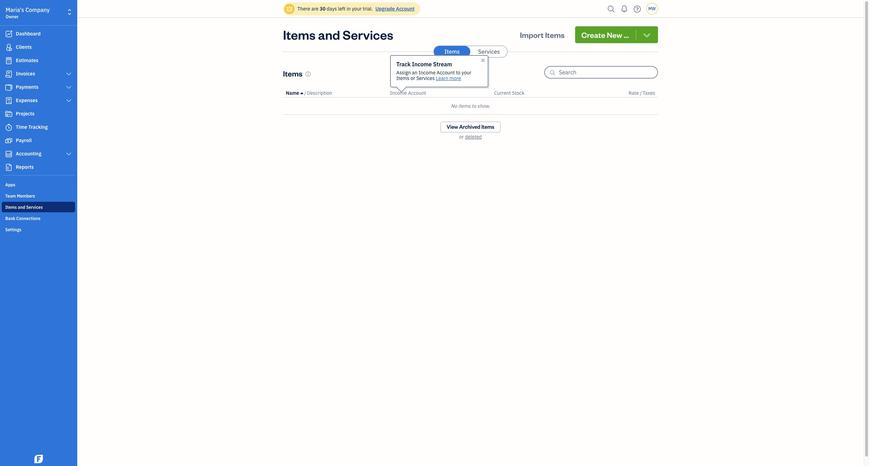 Task type: vqa. For each thing, say whether or not it's contained in the screenshot.
the 'Niue'
no



Task type: locate. For each thing, give the bounding box(es) containing it.
and
[[318, 26, 340, 43], [18, 205, 25, 210]]

payments
[[16, 84, 38, 90]]

1 horizontal spatial /
[[640, 90, 642, 96]]

services up bank connections link
[[26, 205, 43, 210]]

2 chevron large down image from the top
[[66, 85, 72, 90]]

payroll
[[16, 137, 32, 144]]

0 vertical spatial to
[[456, 70, 461, 76]]

/ right caretup icon
[[305, 90, 306, 96]]

account down an
[[408, 90, 426, 96]]

or up the income account
[[411, 75, 415, 82]]

1 chevron large down image from the top
[[66, 71, 72, 77]]

0 horizontal spatial /
[[305, 90, 306, 96]]

company
[[25, 6, 50, 13]]

income account
[[390, 90, 426, 96]]

clients link
[[2, 41, 75, 54]]

taxes
[[643, 90, 656, 96]]

0 vertical spatial items and services
[[283, 26, 394, 43]]

items inside items and services link
[[5, 205, 17, 210]]

current stock link
[[494, 90, 525, 96]]

chevron large down image inside payments 'link'
[[66, 85, 72, 90]]

mw button
[[646, 3, 658, 15]]

projects link
[[2, 108, 75, 121]]

deleted
[[465, 134, 482, 140]]

create new … button
[[575, 26, 658, 43]]

create new … button
[[575, 26, 658, 43]]

your inside assign an income account to your items or services
[[462, 70, 472, 76]]

items right import
[[545, 30, 565, 40]]

1 vertical spatial chevron large down image
[[66, 85, 72, 90]]

items up deleted link
[[482, 124, 495, 130]]

expense image
[[5, 97, 13, 104]]

items inside items link
[[445, 48, 460, 55]]

accounting link
[[2, 148, 75, 161]]

income up an
[[412, 61, 432, 68]]

close image
[[480, 58, 486, 63]]

create new …
[[582, 30, 629, 40]]

items left an
[[397, 75, 410, 82]]

new
[[607, 30, 623, 40]]

dashboard link
[[2, 28, 75, 40]]

services up close icon
[[478, 48, 500, 55]]

there
[[298, 6, 310, 12]]

income down track income stream
[[419, 70, 436, 76]]

items
[[283, 26, 316, 43], [545, 30, 565, 40], [445, 48, 460, 55], [283, 68, 303, 78], [397, 75, 410, 82], [482, 124, 495, 130], [5, 205, 17, 210]]

and down days on the left
[[318, 26, 340, 43]]

or
[[411, 75, 415, 82], [460, 134, 464, 140]]

chevron large down image for payments
[[66, 85, 72, 90]]

Search text field
[[559, 67, 658, 78]]

dashboard
[[16, 31, 41, 37]]

caretup image
[[301, 90, 303, 96]]

team members link
[[2, 191, 75, 201]]

view archived items link
[[441, 122, 501, 133]]

services down trial.
[[343, 26, 394, 43]]

rate / taxes
[[629, 90, 656, 96]]

3 chevron large down image from the top
[[66, 151, 72, 157]]

to right items
[[472, 103, 476, 109]]

income inside assign an income account to your items or services
[[419, 70, 436, 76]]

payments link
[[2, 81, 75, 94]]

1 horizontal spatial or
[[460, 134, 464, 140]]

project image
[[5, 111, 13, 118]]

chevron large down image for invoices
[[66, 71, 72, 77]]

or left 'deleted'
[[460, 134, 464, 140]]

1 horizontal spatial your
[[462, 70, 472, 76]]

0 horizontal spatial or
[[411, 75, 415, 82]]

upgrade account link
[[374, 6, 415, 12]]

1 vertical spatial your
[[462, 70, 472, 76]]

more
[[450, 75, 461, 82]]

tracking
[[28, 124, 48, 130]]

your right more
[[462, 70, 472, 76]]

0 horizontal spatial and
[[18, 205, 25, 210]]

accounting
[[16, 151, 41, 157]]

0 horizontal spatial to
[[456, 70, 461, 76]]

items up stream
[[445, 48, 460, 55]]

1 vertical spatial income
[[419, 70, 436, 76]]

2 vertical spatial chevron large down image
[[66, 151, 72, 157]]

current stock
[[494, 90, 525, 96]]

members
[[17, 194, 35, 199]]

in
[[347, 6, 351, 12]]

items and services
[[283, 26, 394, 43], [5, 205, 43, 210]]

owner
[[6, 14, 19, 19]]

account
[[396, 6, 415, 12], [437, 70, 455, 76], [408, 90, 426, 96]]

items and services down left
[[283, 26, 394, 43]]

/ right "rate"
[[640, 90, 642, 96]]

items down team
[[5, 205, 17, 210]]

freshbooks image
[[33, 455, 44, 464]]

track income stream
[[397, 61, 452, 68]]

chevrondown image
[[642, 30, 652, 40]]

time tracking link
[[2, 121, 75, 134]]

expenses
[[16, 97, 38, 104]]

1 vertical spatial to
[[472, 103, 476, 109]]

view archived items or deleted
[[447, 124, 495, 140]]

an
[[412, 70, 418, 76]]

estimates
[[16, 57, 38, 64]]

days
[[327, 6, 337, 12]]

1 vertical spatial account
[[437, 70, 455, 76]]

services
[[343, 26, 394, 43], [478, 48, 500, 55], [416, 75, 435, 82], [26, 205, 43, 210]]

view
[[447, 124, 458, 130]]

and down team members
[[18, 205, 25, 210]]

chart image
[[5, 151, 13, 158]]

import items button
[[514, 26, 571, 43]]

import
[[520, 30, 544, 40]]

expenses link
[[2, 95, 75, 107]]

1 vertical spatial items and services
[[5, 205, 43, 210]]

1 horizontal spatial items and services
[[283, 26, 394, 43]]

items and services up bank connections
[[5, 205, 43, 210]]

/
[[305, 90, 306, 96], [640, 90, 642, 96]]

stream
[[433, 61, 452, 68]]

0 vertical spatial your
[[352, 6, 362, 12]]

to right the "learn"
[[456, 70, 461, 76]]

your right in
[[352, 6, 362, 12]]

1 vertical spatial or
[[460, 134, 464, 140]]

stock
[[512, 90, 525, 96]]

create
[[582, 30, 606, 40]]

items down 'there'
[[283, 26, 316, 43]]

payroll link
[[2, 135, 75, 147]]

account down stream
[[437, 70, 455, 76]]

connections
[[16, 216, 41, 221]]

0 vertical spatial and
[[318, 26, 340, 43]]

client image
[[5, 44, 13, 51]]

income down assign
[[390, 90, 407, 96]]

upgrade
[[376, 6, 395, 12]]

payment image
[[5, 84, 13, 91]]

your
[[352, 6, 362, 12], [462, 70, 472, 76]]

0 vertical spatial or
[[411, 75, 415, 82]]

notifications image
[[619, 2, 630, 16]]

deleted link
[[465, 134, 482, 140]]

services down track income stream
[[416, 75, 435, 82]]

0 horizontal spatial items and services
[[5, 205, 43, 210]]

account right upgrade
[[396, 6, 415, 12]]

services link
[[471, 46, 508, 57]]

account inside assign an income account to your items or services
[[437, 70, 455, 76]]

bank connections link
[[2, 213, 75, 224]]

0 vertical spatial income
[[412, 61, 432, 68]]

items inside view archived items or deleted
[[482, 124, 495, 130]]

invoices link
[[2, 68, 75, 80]]

items
[[458, 103, 471, 109]]

apps
[[5, 182, 15, 188]]

to inside assign an income account to your items or services
[[456, 70, 461, 76]]

chevron large down image
[[66, 71, 72, 77], [66, 85, 72, 90], [66, 151, 72, 157]]

1 vertical spatial and
[[18, 205, 25, 210]]

reports link
[[2, 161, 75, 174]]

0 vertical spatial chevron large down image
[[66, 71, 72, 77]]

mw
[[649, 6, 656, 11]]



Task type: describe. For each thing, give the bounding box(es) containing it.
rate link
[[629, 90, 640, 96]]

1 / from the left
[[305, 90, 306, 96]]

2 vertical spatial account
[[408, 90, 426, 96]]

learn more
[[436, 75, 461, 82]]

name
[[286, 90, 299, 96]]

estimate image
[[5, 57, 13, 64]]

bank
[[5, 216, 15, 221]]

2 / from the left
[[640, 90, 642, 96]]

items left info image
[[283, 68, 303, 78]]

settings
[[5, 227, 21, 233]]

maria's company owner
[[6, 6, 50, 19]]

main element
[[0, 0, 95, 467]]

estimates link
[[2, 54, 75, 67]]

1 horizontal spatial and
[[318, 26, 340, 43]]

assign
[[397, 70, 411, 76]]

chevron large down image for accounting
[[66, 151, 72, 157]]

description
[[307, 90, 332, 96]]

money image
[[5, 137, 13, 144]]

apps link
[[2, 180, 75, 190]]

learn more link
[[436, 75, 461, 82]]

team members
[[5, 194, 35, 199]]

no items to show.
[[451, 103, 490, 109]]

current
[[494, 90, 511, 96]]

0 vertical spatial account
[[396, 6, 415, 12]]

bank connections
[[5, 216, 41, 221]]

assign an income account to your items or services
[[397, 70, 472, 82]]

time tracking
[[16, 124, 48, 130]]

rate
[[629, 90, 639, 96]]

0 horizontal spatial your
[[352, 6, 362, 12]]

import items
[[520, 30, 565, 40]]

30
[[320, 6, 326, 12]]

team
[[5, 194, 16, 199]]

and inside the main element
[[18, 205, 25, 210]]

projects
[[16, 111, 35, 117]]

learn
[[436, 75, 449, 82]]

or inside assign an income account to your items or services
[[411, 75, 415, 82]]

reports
[[16, 164, 34, 170]]

there are 30 days left in your trial. upgrade account
[[298, 6, 415, 12]]

1 horizontal spatial to
[[472, 103, 476, 109]]

services inside the main element
[[26, 205, 43, 210]]

timer image
[[5, 124, 13, 131]]

crown image
[[286, 5, 293, 12]]

dashboard image
[[5, 31, 13, 38]]

income account link
[[390, 90, 426, 96]]

show.
[[478, 103, 490, 109]]

items and services inside the main element
[[5, 205, 43, 210]]

no
[[451, 103, 457, 109]]

items link
[[434, 46, 471, 57]]

clients
[[16, 44, 32, 50]]

trial.
[[363, 6, 373, 12]]

settings link
[[2, 225, 75, 235]]

time
[[16, 124, 27, 130]]

search image
[[606, 4, 617, 14]]

description link
[[307, 90, 332, 96]]

chevron large down image
[[66, 98, 72, 104]]

archived
[[459, 124, 481, 130]]

go to help image
[[632, 4, 643, 14]]

maria's
[[6, 6, 24, 13]]

items and services link
[[2, 202, 75, 213]]

2 vertical spatial income
[[390, 90, 407, 96]]

invoice image
[[5, 71, 13, 78]]

track
[[397, 61, 411, 68]]

invoices
[[16, 71, 35, 77]]

left
[[338, 6, 346, 12]]

report image
[[5, 164, 13, 171]]

or inside view archived items or deleted
[[460, 134, 464, 140]]

…
[[624, 30, 629, 40]]

items inside import items button
[[545, 30, 565, 40]]

name link
[[286, 90, 305, 96]]

items inside assign an income account to your items or services
[[397, 75, 410, 82]]

are
[[312, 6, 319, 12]]

info image
[[305, 71, 311, 77]]

services inside assign an income account to your items or services
[[416, 75, 435, 82]]



